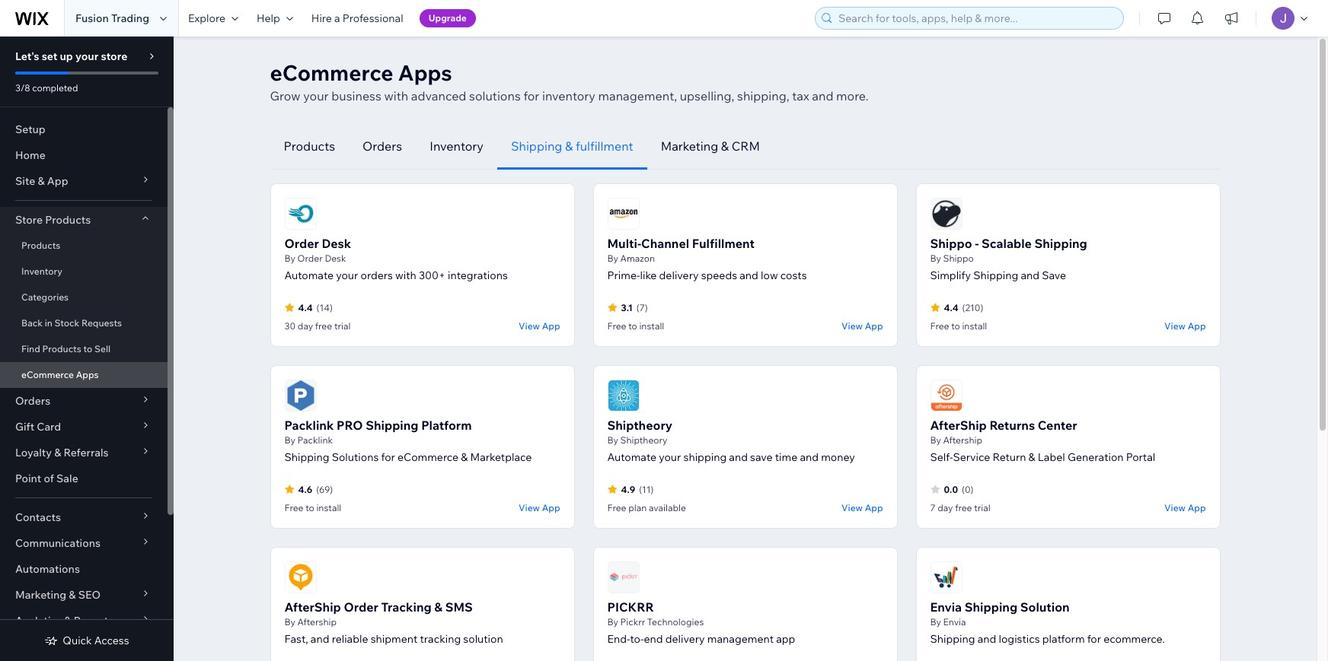 Task type: describe. For each thing, give the bounding box(es) containing it.
aftership for aftership order tracking & sms
[[284, 600, 341, 615]]

back
[[21, 318, 43, 329]]

fulfillment
[[576, 139, 633, 154]]

& for seo
[[69, 589, 76, 602]]

products inside dropdown button
[[45, 213, 91, 227]]

sms
[[445, 600, 473, 615]]

portal
[[1126, 451, 1155, 465]]

view app button for multi-channel fulfillment
[[842, 319, 883, 333]]

view app button for shippo - scalable shipping
[[1164, 319, 1206, 333]]

shipping inside button
[[511, 139, 562, 154]]

to for multi-
[[628, 321, 637, 332]]

loyalty & referrals
[[15, 446, 109, 460]]

free for order
[[315, 321, 332, 332]]

by inside 'aftership returns center by aftership self-service return & label generation portal'
[[930, 435, 941, 446]]

1 vertical spatial shiptheory
[[620, 435, 668, 446]]

setup link
[[0, 117, 168, 142]]

back in stock requests
[[21, 318, 122, 329]]

ecommerce apps
[[21, 369, 99, 381]]

& for crm
[[721, 139, 729, 154]]

& for app
[[38, 174, 45, 188]]

shipping
[[683, 451, 727, 465]]

inventory button
[[416, 123, 497, 170]]

packlink pro shipping platform by packlink shipping solutions for ecommerce & marketplace
[[284, 418, 532, 465]]

products button
[[270, 123, 349, 170]]

fulfillment
[[692, 236, 755, 251]]

1 vertical spatial shippo
[[943, 253, 974, 264]]

day for aftership
[[938, 503, 953, 514]]

home
[[15, 148, 46, 162]]

shipping up 4.6
[[284, 451, 329, 465]]

site & app button
[[0, 168, 168, 194]]

products inside button
[[284, 139, 335, 154]]

install for packlink
[[316, 503, 341, 514]]

0.0 (0)
[[944, 484, 974, 495]]

(7)
[[637, 302, 648, 313]]

your inside the 'order desk by order desk automate your orders with 300+ integrations'
[[336, 269, 358, 283]]

professional
[[343, 11, 403, 25]]

by inside the 'order desk by order desk automate your orders with 300+ integrations'
[[284, 253, 295, 264]]

upgrade button
[[419, 9, 476, 27]]

requests
[[81, 318, 122, 329]]

view app button for aftership returns center
[[1164, 501, 1206, 515]]

app for shiptheory
[[865, 502, 883, 514]]

shipping,
[[737, 88, 789, 104]]

by inside shiptheory by shiptheory automate your shipping and save time and money
[[607, 435, 618, 446]]

inventory for inventory 'button'
[[430, 139, 484, 154]]

app for aftership returns center
[[1188, 502, 1206, 514]]

advanced
[[411, 88, 466, 104]]

0 vertical spatial desk
[[322, 236, 351, 251]]

shipping up save
[[1034, 236, 1087, 251]]

(14)
[[316, 302, 333, 313]]

order desk by order desk automate your orders with 300+ integrations
[[284, 236, 508, 283]]

grow
[[270, 88, 301, 104]]

shipping right pro
[[366, 418, 419, 433]]

view app button for order desk
[[519, 319, 560, 333]]

with inside the 'order desk by order desk automate your orders with 300+ integrations'
[[395, 269, 416, 283]]

analytics & reports button
[[0, 608, 168, 634]]

costs
[[780, 269, 807, 283]]

view app button for packlink pro shipping platform
[[519, 501, 560, 515]]

& for reports
[[64, 615, 71, 628]]

help button
[[247, 0, 302, 37]]

0 vertical spatial shippo
[[930, 236, 972, 251]]

referrals
[[64, 446, 109, 460]]

automate inside shiptheory by shiptheory automate your shipping and save time and money
[[607, 451, 656, 465]]

view for shiptheory
[[842, 502, 863, 514]]

to-
[[630, 633, 644, 647]]

tracking
[[381, 600, 432, 615]]

shipping down scalable at the right top of the page
[[973, 269, 1018, 283]]

delivery for fulfillment
[[659, 269, 699, 283]]

7
[[930, 503, 936, 514]]

quick access button
[[44, 634, 129, 648]]

1 vertical spatial envia
[[943, 617, 966, 628]]

save
[[750, 451, 773, 465]]

upselling,
[[680, 88, 734, 104]]

tab list containing products
[[270, 123, 1220, 170]]

300+
[[419, 269, 445, 283]]

app for packlink pro shipping platform
[[542, 502, 560, 514]]

reports
[[74, 615, 114, 628]]

low
[[761, 269, 778, 283]]

hire a professional
[[311, 11, 403, 25]]

apps for ecommerce apps
[[76, 369, 99, 381]]

your inside 'sidebar' "element"
[[75, 49, 98, 63]]

hire
[[311, 11, 332, 25]]

to for packlink
[[305, 503, 314, 514]]

solution
[[1020, 600, 1070, 615]]

loyalty
[[15, 446, 52, 460]]

analytics & reports
[[15, 615, 114, 628]]

end
[[644, 633, 663, 647]]

products down store
[[21, 240, 60, 251]]

site
[[15, 174, 35, 188]]

delivery for pickrr
[[665, 633, 705, 647]]

0 vertical spatial envia
[[930, 600, 962, 615]]

aftership for aftership returns center
[[930, 418, 987, 433]]

time
[[775, 451, 798, 465]]

free for packlink
[[284, 503, 303, 514]]

point of sale link
[[0, 466, 168, 492]]

seo
[[78, 589, 101, 602]]

0 vertical spatial order
[[284, 236, 319, 251]]

management
[[707, 633, 774, 647]]

marketing for marketing & crm
[[661, 139, 718, 154]]

app for order desk
[[542, 320, 560, 332]]

return
[[993, 451, 1026, 465]]

marketing for marketing & seo
[[15, 589, 66, 602]]

automations link
[[0, 557, 168, 583]]

orders button
[[349, 123, 416, 170]]

free for shiptheory
[[607, 503, 626, 514]]

by inside shippo - scalable shipping by shippo simplify shipping and save
[[930, 253, 941, 264]]

by inside multi-channel fulfillment by amazon prime-like delivery speeds and low costs
[[607, 253, 618, 264]]

crm
[[732, 139, 760, 154]]

multi-channel fulfillment by amazon prime-like delivery speeds and low costs
[[607, 236, 807, 283]]

find products to sell link
[[0, 337, 168, 362]]

free to install for shippo
[[930, 321, 987, 332]]

4.4 for by
[[298, 302, 313, 313]]

4.6
[[298, 484, 312, 495]]

marketing & crm
[[661, 139, 760, 154]]

install for multi-
[[639, 321, 664, 332]]

save
[[1042, 269, 1066, 283]]

app for multi-channel fulfillment
[[865, 320, 883, 332]]

orders
[[361, 269, 393, 283]]

business
[[331, 88, 381, 104]]

amazon
[[620, 253, 655, 264]]

aftership inside 'aftership returns center by aftership self-service return & label generation portal'
[[943, 435, 982, 446]]

integrations
[[448, 269, 508, 283]]

install for shippo
[[962, 321, 987, 332]]

store products button
[[0, 207, 168, 233]]

ecommerce apps grow your business with advanced solutions for inventory management, upselling, shipping, tax and more.
[[270, 59, 869, 104]]

free for aftership
[[955, 503, 972, 514]]

view app for order desk
[[519, 320, 560, 332]]

aftership returns center icon image
[[930, 380, 962, 412]]

marketplace
[[470, 451, 532, 465]]

3/8 completed
[[15, 82, 78, 94]]

aftership inside the aftership order tracking & sms by aftership fast, and reliable shipment tracking solution
[[297, 617, 337, 628]]

money
[[821, 451, 855, 465]]

returns
[[990, 418, 1035, 433]]

pickrr
[[620, 617, 645, 628]]

shiptheory icon image
[[607, 380, 639, 412]]

by inside the aftership order tracking & sms by aftership fast, and reliable shipment tracking solution
[[284, 617, 295, 628]]

in
[[45, 318, 52, 329]]

& inside the aftership order tracking & sms by aftership fast, and reliable shipment tracking solution
[[434, 600, 442, 615]]

view app for shiptheory
[[842, 502, 883, 514]]

shippo - scalable shipping icon image
[[930, 198, 962, 230]]

communications
[[15, 537, 101, 551]]

store
[[101, 49, 127, 63]]

free to install for packlink
[[284, 503, 341, 514]]

ecommerce inside packlink pro shipping platform by packlink shipping solutions for ecommerce & marketplace
[[397, 451, 459, 465]]

with inside ecommerce apps grow your business with advanced solutions for inventory management, upselling, shipping, tax and more.
[[384, 88, 408, 104]]

4.9 (11)
[[621, 484, 654, 495]]

your inside ecommerce apps grow your business with advanced solutions for inventory management, upselling, shipping, tax and more.
[[303, 88, 329, 104]]

quick access
[[63, 634, 129, 648]]

of
[[44, 472, 54, 486]]

for for apps
[[523, 88, 539, 104]]

for inside envia shipping solution by envia shipping and logistics platform for ecommerce.
[[1087, 633, 1101, 647]]



Task type: locate. For each thing, give the bounding box(es) containing it.
(0)
[[962, 484, 974, 495]]

free down 4.6
[[284, 503, 303, 514]]

0 horizontal spatial marketing
[[15, 589, 66, 602]]

1 horizontal spatial apps
[[398, 59, 452, 86]]

store products
[[15, 213, 91, 227]]

sell
[[94, 343, 111, 355]]

1 vertical spatial ecommerce
[[21, 369, 74, 381]]

1 horizontal spatial install
[[639, 321, 664, 332]]

apps for ecommerce apps grow your business with advanced solutions for inventory management, upselling, shipping, tax and more.
[[398, 59, 452, 86]]

sidebar element
[[0, 37, 174, 662]]

stock
[[55, 318, 79, 329]]

to left sell
[[83, 343, 92, 355]]

with
[[384, 88, 408, 104], [395, 269, 416, 283]]

multi-channel fulfillment icon image
[[607, 198, 639, 230]]

0 horizontal spatial aftership
[[297, 617, 337, 628]]

& inside packlink pro shipping platform by packlink shipping solutions for ecommerce & marketplace
[[461, 451, 468, 465]]

view app for packlink pro shipping platform
[[519, 502, 560, 514]]

scalable
[[982, 236, 1032, 251]]

0 vertical spatial trial
[[334, 321, 351, 332]]

day for order
[[298, 321, 313, 332]]

free left plan
[[607, 503, 626, 514]]

aftership inside 'aftership returns center by aftership self-service return & label generation portal'
[[930, 418, 987, 433]]

find products to sell
[[21, 343, 111, 355]]

1 vertical spatial automate
[[607, 451, 656, 465]]

marketing inside marketing & seo popup button
[[15, 589, 66, 602]]

0 vertical spatial automate
[[284, 269, 334, 283]]

by down packlink pro shipping platform icon
[[284, 435, 295, 446]]

hire a professional link
[[302, 0, 412, 37]]

order
[[284, 236, 319, 251], [297, 253, 323, 264], [344, 600, 378, 615]]

prime-
[[607, 269, 640, 283]]

0 vertical spatial aftership
[[943, 435, 982, 446]]

0 horizontal spatial trial
[[334, 321, 351, 332]]

2 horizontal spatial free to install
[[930, 321, 987, 332]]

tax
[[792, 88, 809, 104]]

2 vertical spatial for
[[1087, 633, 1101, 647]]

marketing & seo
[[15, 589, 101, 602]]

free down 4.4 (210)
[[930, 321, 949, 332]]

0.0
[[944, 484, 958, 495]]

view for aftership returns center
[[1164, 502, 1186, 514]]

free to install down 4.6 (69)
[[284, 503, 341, 514]]

loyalty & referrals button
[[0, 440, 168, 466]]

platform
[[421, 418, 472, 433]]

aftership returns center by aftership self-service return & label generation portal
[[930, 418, 1155, 465]]

& for referrals
[[54, 446, 61, 460]]

ecommerce for ecommerce apps
[[21, 369, 74, 381]]

for for pro
[[381, 451, 395, 465]]

trial right 30
[[334, 321, 351, 332]]

available
[[649, 503, 686, 514]]

fast,
[[284, 633, 308, 647]]

marketing & crm button
[[647, 123, 774, 170]]

& right "loyalty"
[[54, 446, 61, 460]]

2 horizontal spatial ecommerce
[[397, 451, 459, 465]]

free to install down 3.1 (7) at the top
[[607, 321, 664, 332]]

view app button
[[519, 319, 560, 333], [842, 319, 883, 333], [1164, 319, 1206, 333], [519, 501, 560, 515], [842, 501, 883, 515], [1164, 501, 1206, 515]]

tracking
[[420, 633, 461, 647]]

pickrr icon image
[[607, 562, 639, 594]]

0 horizontal spatial for
[[381, 451, 395, 465]]

1 vertical spatial packlink
[[297, 435, 333, 446]]

0 horizontal spatial day
[[298, 321, 313, 332]]

1 horizontal spatial aftership
[[930, 418, 987, 433]]

1 vertical spatial trial
[[974, 503, 991, 514]]

analytics
[[15, 615, 62, 628]]

envia shipping solution by envia shipping and logistics platform for ecommerce.
[[930, 600, 1165, 647]]

by up simplify on the right top of page
[[930, 253, 941, 264]]

your left orders
[[336, 269, 358, 283]]

view for shippo - scalable shipping
[[1164, 320, 1186, 332]]

ecommerce inside ecommerce apps grow your business with advanced solutions for inventory management, upselling, shipping, tax and more.
[[270, 59, 393, 86]]

free to install down 4.4 (210)
[[930, 321, 987, 332]]

1 vertical spatial with
[[395, 269, 416, 283]]

orders for orders button
[[363, 139, 402, 154]]

1 vertical spatial order
[[297, 253, 323, 264]]

ecommerce
[[270, 59, 393, 86], [21, 369, 74, 381], [397, 451, 459, 465]]

1 horizontal spatial free to install
[[607, 321, 664, 332]]

orders up gift card
[[15, 394, 50, 408]]

& left fulfillment
[[565, 139, 573, 154]]

0 horizontal spatial orders
[[15, 394, 50, 408]]

trading
[[111, 11, 149, 25]]

apps up advanced
[[398, 59, 452, 86]]

& inside 'dropdown button'
[[38, 174, 45, 188]]

view for packlink pro shipping platform
[[519, 502, 540, 514]]

delivery right like
[[659, 269, 699, 283]]

4.4 for scalable
[[944, 302, 958, 313]]

shippo - scalable shipping by shippo simplify shipping and save
[[930, 236, 1087, 283]]

2 vertical spatial ecommerce
[[397, 451, 459, 465]]

inventory inside 'button'
[[430, 139, 484, 154]]

view for multi-channel fulfillment
[[842, 320, 863, 332]]

0 vertical spatial ecommerce
[[270, 59, 393, 86]]

shipping & fulfillment
[[511, 139, 633, 154]]

to down 3.1 (7) at the top
[[628, 321, 637, 332]]

inventory up categories
[[21, 266, 62, 277]]

view for order desk
[[519, 320, 540, 332]]

3.1
[[621, 302, 633, 313]]

to for shippo
[[951, 321, 960, 332]]

inventory for inventory link
[[21, 266, 62, 277]]

for inside ecommerce apps grow your business with advanced solutions for inventory management, upselling, shipping, tax and more.
[[523, 88, 539, 104]]

& inside dropdown button
[[54, 446, 61, 460]]

& up quick at the left of the page
[[64, 615, 71, 628]]

inventory inside 'sidebar' "element"
[[21, 266, 62, 277]]

1 vertical spatial delivery
[[665, 633, 705, 647]]

sale
[[56, 472, 78, 486]]

1 vertical spatial free
[[955, 503, 972, 514]]

your right up
[[75, 49, 98, 63]]

shippo left -
[[930, 236, 972, 251]]

automations
[[15, 563, 80, 576]]

automate up the 4.9
[[607, 451, 656, 465]]

by up end-
[[607, 617, 618, 628]]

app inside 'dropdown button'
[[47, 174, 68, 188]]

(210)
[[962, 302, 983, 313]]

free down (0)
[[955, 503, 972, 514]]

ecommerce apps link
[[0, 362, 168, 388]]

1 vertical spatial marketing
[[15, 589, 66, 602]]

products up products link
[[45, 213, 91, 227]]

app for shippo - scalable shipping
[[1188, 320, 1206, 332]]

4.4 left (210)
[[944, 302, 958, 313]]

install down (210)
[[962, 321, 987, 332]]

view app for shippo - scalable shipping
[[1164, 320, 1206, 332]]

and inside multi-channel fulfillment by amazon prime-like delivery speeds and low costs
[[740, 269, 758, 283]]

by down envia shipping solution icon
[[930, 617, 941, 628]]

communications button
[[0, 531, 168, 557]]

apps inside ecommerce apps grow your business with advanced solutions for inventory management, upselling, shipping, tax and more.
[[398, 59, 452, 86]]

to down 4.6
[[305, 503, 314, 514]]

logistics
[[999, 633, 1040, 647]]

1 vertical spatial inventory
[[21, 266, 62, 277]]

orders
[[363, 139, 402, 154], [15, 394, 50, 408]]

0 vertical spatial shiptheory
[[607, 418, 672, 433]]

1 vertical spatial day
[[938, 503, 953, 514]]

ecommerce inside ecommerce apps link
[[21, 369, 74, 381]]

0 horizontal spatial free to install
[[284, 503, 341, 514]]

and inside shippo - scalable shipping by shippo simplify shipping and save
[[1021, 269, 1040, 283]]

30
[[284, 321, 296, 332]]

by down order desk icon
[[284, 253, 295, 264]]

install down (7)
[[639, 321, 664, 332]]

products up ecommerce apps on the bottom of page
[[42, 343, 81, 355]]

& left crm
[[721, 139, 729, 154]]

day right 30
[[298, 321, 313, 332]]

delivery inside pickrr by pickrr technologies end-to-end delivery management app
[[665, 633, 705, 647]]

1 horizontal spatial trial
[[974, 503, 991, 514]]

1 horizontal spatial inventory
[[430, 139, 484, 154]]

1 horizontal spatial for
[[523, 88, 539, 104]]

platform
[[1042, 633, 1085, 647]]

and inside ecommerce apps grow your business with advanced solutions for inventory management, upselling, shipping, tax and more.
[[812, 88, 833, 104]]

orders inside button
[[363, 139, 402, 154]]

0 horizontal spatial automate
[[284, 269, 334, 283]]

1 horizontal spatial automate
[[607, 451, 656, 465]]

0 vertical spatial aftership
[[930, 418, 987, 433]]

upgrade
[[428, 12, 467, 24]]

with right business
[[384, 88, 408, 104]]

1 horizontal spatial orders
[[363, 139, 402, 154]]

order desk icon image
[[284, 198, 316, 230]]

4.6 (69)
[[298, 484, 333, 495]]

1 vertical spatial aftership
[[284, 600, 341, 615]]

view app
[[519, 320, 560, 332], [842, 320, 883, 332], [1164, 320, 1206, 332], [519, 502, 560, 514], [842, 502, 883, 514], [1164, 502, 1206, 514]]

4.4 left '(14)'
[[298, 302, 313, 313]]

categories
[[21, 292, 69, 303]]

1 vertical spatial apps
[[76, 369, 99, 381]]

aftership order tracking & sms by aftership fast, and reliable shipment tracking solution
[[284, 600, 503, 647]]

install down '(69)' at bottom left
[[316, 503, 341, 514]]

shippo
[[930, 236, 972, 251], [943, 253, 974, 264]]

view app button for shiptheory
[[842, 501, 883, 515]]

1 horizontal spatial 4.4
[[944, 302, 958, 313]]

categories link
[[0, 285, 168, 311]]

& left the seo
[[69, 589, 76, 602]]

your right grow
[[303, 88, 329, 104]]

2 vertical spatial order
[[344, 600, 378, 615]]

& left sms
[[434, 600, 442, 615]]

shipping down inventory
[[511, 139, 562, 154]]

& left marketplace
[[461, 451, 468, 465]]

0 vertical spatial packlink
[[284, 418, 334, 433]]

Search for tools, apps, help & more... field
[[834, 8, 1119, 29]]

ecommerce up business
[[270, 59, 393, 86]]

& inside 'aftership returns center by aftership self-service return & label generation portal'
[[1029, 451, 1035, 465]]

home link
[[0, 142, 168, 168]]

0 horizontal spatial aftership
[[284, 600, 341, 615]]

1 horizontal spatial free
[[955, 503, 972, 514]]

0 horizontal spatial ecommerce
[[21, 369, 74, 381]]

by inside pickrr by pickrr technologies end-to-end delivery management app
[[607, 617, 618, 628]]

label
[[1038, 451, 1065, 465]]

fusion trading
[[75, 11, 149, 25]]

orders down business
[[363, 139, 402, 154]]

management,
[[598, 88, 677, 104]]

2 horizontal spatial for
[[1087, 633, 1101, 647]]

automate up 4.4 (14) on the top left
[[284, 269, 334, 283]]

3.1 (7)
[[621, 302, 648, 313]]

delivery
[[659, 269, 699, 283], [665, 633, 705, 647]]

0 vertical spatial inventory
[[430, 139, 484, 154]]

channel
[[641, 236, 689, 251]]

packlink up solutions
[[297, 435, 333, 446]]

free to install for multi-
[[607, 321, 664, 332]]

day right 7
[[938, 503, 953, 514]]

delivery inside multi-channel fulfillment by amazon prime-like delivery speeds and low costs
[[659, 269, 699, 283]]

order inside the aftership order tracking & sms by aftership fast, and reliable shipment tracking solution
[[344, 600, 378, 615]]

help
[[257, 11, 280, 25]]

to down 4.4 (210)
[[951, 321, 960, 332]]

delivery down technologies
[[665, 633, 705, 647]]

tab list
[[270, 123, 1220, 170]]

app
[[776, 633, 795, 647]]

1 4.4 from the left
[[298, 302, 313, 313]]

orders inside popup button
[[15, 394, 50, 408]]

by up fast,
[[284, 617, 295, 628]]

2 horizontal spatial install
[[962, 321, 987, 332]]

and inside envia shipping solution by envia shipping and logistics platform for ecommerce.
[[978, 633, 996, 647]]

inventory down advanced
[[430, 139, 484, 154]]

ecommerce for ecommerce apps grow your business with advanced solutions for inventory management, upselling, shipping, tax and more.
[[270, 59, 393, 86]]

aftership down aftership returns center icon
[[930, 418, 987, 433]]

aftership order tracking & sms icon image
[[284, 562, 316, 594]]

products down grow
[[284, 139, 335, 154]]

view app for multi-channel fulfillment
[[842, 320, 883, 332]]

0 vertical spatial for
[[523, 88, 539, 104]]

packlink pro shipping platform icon image
[[284, 380, 316, 412]]

envia shipping solution icon image
[[930, 562, 962, 594]]

automate
[[284, 269, 334, 283], [607, 451, 656, 465]]

aftership inside the aftership order tracking & sms by aftership fast, and reliable shipment tracking solution
[[284, 600, 341, 615]]

by inside packlink pro shipping platform by packlink shipping solutions for ecommerce & marketplace
[[284, 435, 295, 446]]

free for multi-
[[607, 321, 626, 332]]

technologies
[[647, 617, 704, 628]]

shiptheory by shiptheory automate your shipping and save time and money
[[607, 418, 855, 465]]

trial
[[334, 321, 351, 332], [974, 503, 991, 514]]

shippo up simplify on the right top of page
[[943, 253, 974, 264]]

card
[[37, 420, 61, 434]]

view app for aftership returns center
[[1164, 502, 1206, 514]]

ecommerce down platform
[[397, 451, 459, 465]]

1 horizontal spatial day
[[938, 503, 953, 514]]

inventory
[[542, 88, 595, 104]]

with left 300+
[[395, 269, 416, 283]]

by down shiptheory icon
[[607, 435, 618, 446]]

1 horizontal spatial marketing
[[661, 139, 718, 154]]

your left shipping
[[659, 451, 681, 465]]

2 4.4 from the left
[[944, 302, 958, 313]]

aftership up fast,
[[297, 617, 337, 628]]

for inside packlink pro shipping platform by packlink shipping solutions for ecommerce & marketplace
[[381, 451, 395, 465]]

back in stock requests link
[[0, 311, 168, 337]]

trial for desk
[[334, 321, 351, 332]]

to inside 'sidebar' "element"
[[83, 343, 92, 355]]

& right site
[[38, 174, 45, 188]]

by up self-
[[930, 435, 941, 446]]

& left label
[[1029, 451, 1035, 465]]

aftership up service
[[943, 435, 982, 446]]

0 vertical spatial day
[[298, 321, 313, 332]]

ecommerce.
[[1104, 633, 1165, 647]]

1 vertical spatial desk
[[325, 253, 346, 264]]

0 vertical spatial orders
[[363, 139, 402, 154]]

1 horizontal spatial ecommerce
[[270, 59, 393, 86]]

inventory link
[[0, 259, 168, 285]]

shipping up logistics in the right bottom of the page
[[965, 600, 1017, 615]]

0 vertical spatial with
[[384, 88, 408, 104]]

apps inside 'sidebar' "element"
[[76, 369, 99, 381]]

trial for returns
[[974, 503, 991, 514]]

1 horizontal spatial aftership
[[943, 435, 982, 446]]

0 vertical spatial apps
[[398, 59, 452, 86]]

ecommerce down find
[[21, 369, 74, 381]]

find
[[21, 343, 40, 355]]

orders for orders popup button
[[15, 394, 50, 408]]

shipping down envia shipping solution icon
[[930, 633, 975, 647]]

free to install
[[607, 321, 664, 332], [930, 321, 987, 332], [284, 503, 341, 514]]

free down '(14)'
[[315, 321, 332, 332]]

1 vertical spatial orders
[[15, 394, 50, 408]]

aftership down aftership order tracking & sms icon
[[284, 600, 341, 615]]

contacts button
[[0, 505, 168, 531]]

0 vertical spatial free
[[315, 321, 332, 332]]

view
[[519, 320, 540, 332], [842, 320, 863, 332], [1164, 320, 1186, 332], [519, 502, 540, 514], [842, 502, 863, 514], [1164, 502, 1186, 514]]

& for fulfillment
[[565, 139, 573, 154]]

marketing inside marketing & crm button
[[661, 139, 718, 154]]

and inside the aftership order tracking & sms by aftership fast, and reliable shipment tracking solution
[[311, 633, 329, 647]]

apps down find products to sell link
[[76, 369, 99, 381]]

0 horizontal spatial install
[[316, 503, 341, 514]]

end-
[[607, 633, 630, 647]]

0 horizontal spatial 4.4
[[298, 302, 313, 313]]

packlink down packlink pro shipping platform icon
[[284, 418, 334, 433]]

automate inside the 'order desk by order desk automate your orders with 300+ integrations'
[[284, 269, 334, 283]]

0 horizontal spatial free
[[315, 321, 332, 332]]

apps
[[398, 59, 452, 86], [76, 369, 99, 381]]

by inside envia shipping solution by envia shipping and logistics platform for ecommerce.
[[930, 617, 941, 628]]

free
[[607, 321, 626, 332], [930, 321, 949, 332], [284, 503, 303, 514], [607, 503, 626, 514]]

marketing & seo button
[[0, 583, 168, 608]]

marketing up analytics
[[15, 589, 66, 602]]

1 vertical spatial aftership
[[297, 617, 337, 628]]

point of sale
[[15, 472, 78, 486]]

1 vertical spatial for
[[381, 451, 395, 465]]

marketing down upselling,
[[661, 139, 718, 154]]

your inside shiptheory by shiptheory automate your shipping and save time and money
[[659, 451, 681, 465]]

0 vertical spatial marketing
[[661, 139, 718, 154]]

access
[[94, 634, 129, 648]]

0 vertical spatial delivery
[[659, 269, 699, 283]]

by down multi-
[[607, 253, 618, 264]]

0 horizontal spatial apps
[[76, 369, 99, 381]]

store
[[15, 213, 43, 227]]

solution
[[463, 633, 503, 647]]

fusion
[[75, 11, 109, 25]]

completed
[[32, 82, 78, 94]]

free down 3.1
[[607, 321, 626, 332]]

solutions
[[332, 451, 379, 465]]

0 horizontal spatial inventory
[[21, 266, 62, 277]]

trial right 7
[[974, 503, 991, 514]]

free for shippo
[[930, 321, 949, 332]]



Task type: vqa. For each thing, say whether or not it's contained in the screenshot.


